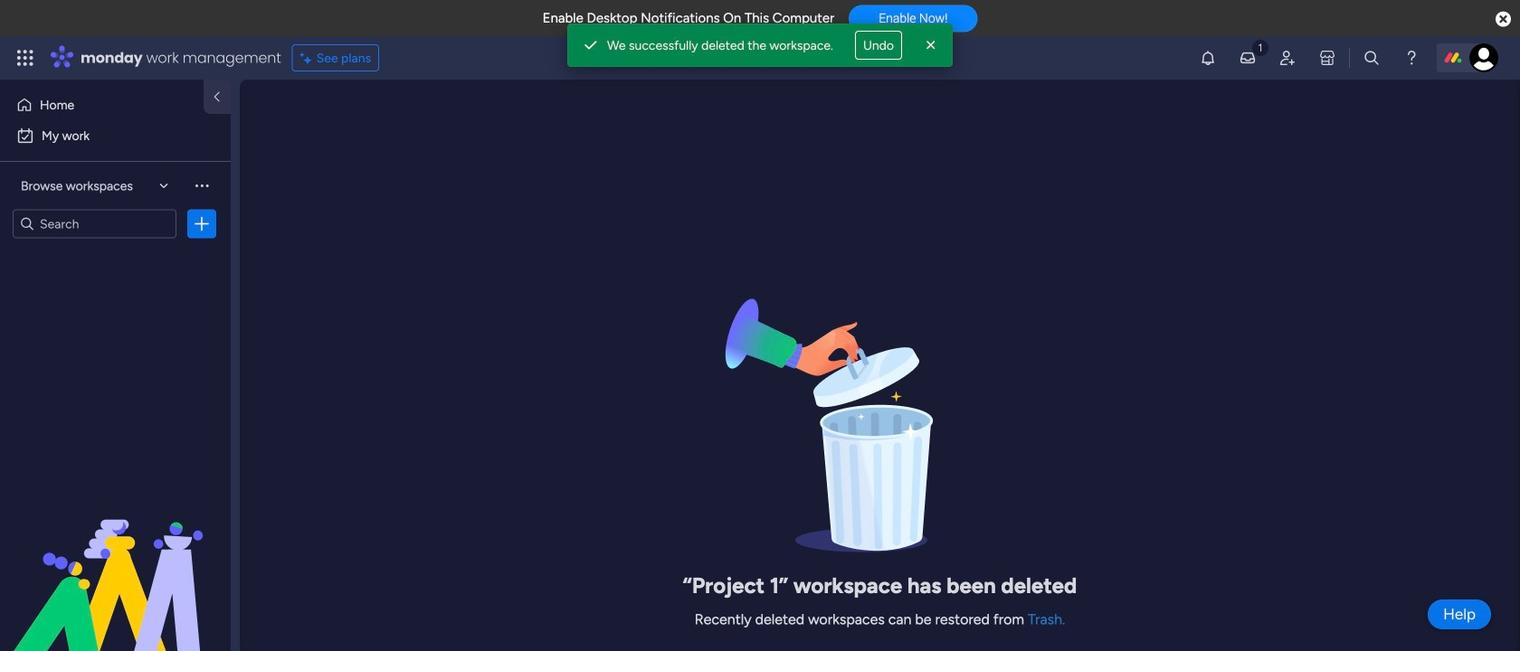 Task type: describe. For each thing, give the bounding box(es) containing it.
notifications image
[[1199, 49, 1217, 67]]

Search in workspace field
[[38, 214, 151, 234]]

search everything image
[[1363, 49, 1381, 67]]

close image
[[922, 36, 940, 54]]

1 option from the top
[[11, 91, 193, 119]]

lottie animation element
[[0, 469, 231, 652]]

lottie animation image
[[0, 469, 231, 652]]

see plans image
[[300, 48, 317, 68]]

options image
[[193, 215, 211, 233]]

monday marketplace image
[[1319, 49, 1337, 67]]

2 option from the top
[[11, 121, 220, 150]]



Task type: vqa. For each thing, say whether or not it's contained in the screenshot.
the bottommost Like
no



Task type: locate. For each thing, give the bounding box(es) containing it.
help image
[[1403, 49, 1421, 67]]

option
[[11, 91, 193, 119], [11, 121, 220, 150]]

1 vertical spatial option
[[11, 121, 220, 150]]

1 image
[[1253, 37, 1269, 57]]

alert
[[568, 24, 953, 67]]

0 vertical spatial option
[[11, 91, 193, 119]]

dapulse close image
[[1496, 10, 1512, 29]]

john smith image
[[1470, 43, 1499, 72]]

update feed image
[[1239, 49, 1257, 67]]

select product image
[[16, 49, 34, 67]]

invite members image
[[1279, 49, 1297, 67]]

workspace options image
[[193, 176, 211, 195]]



